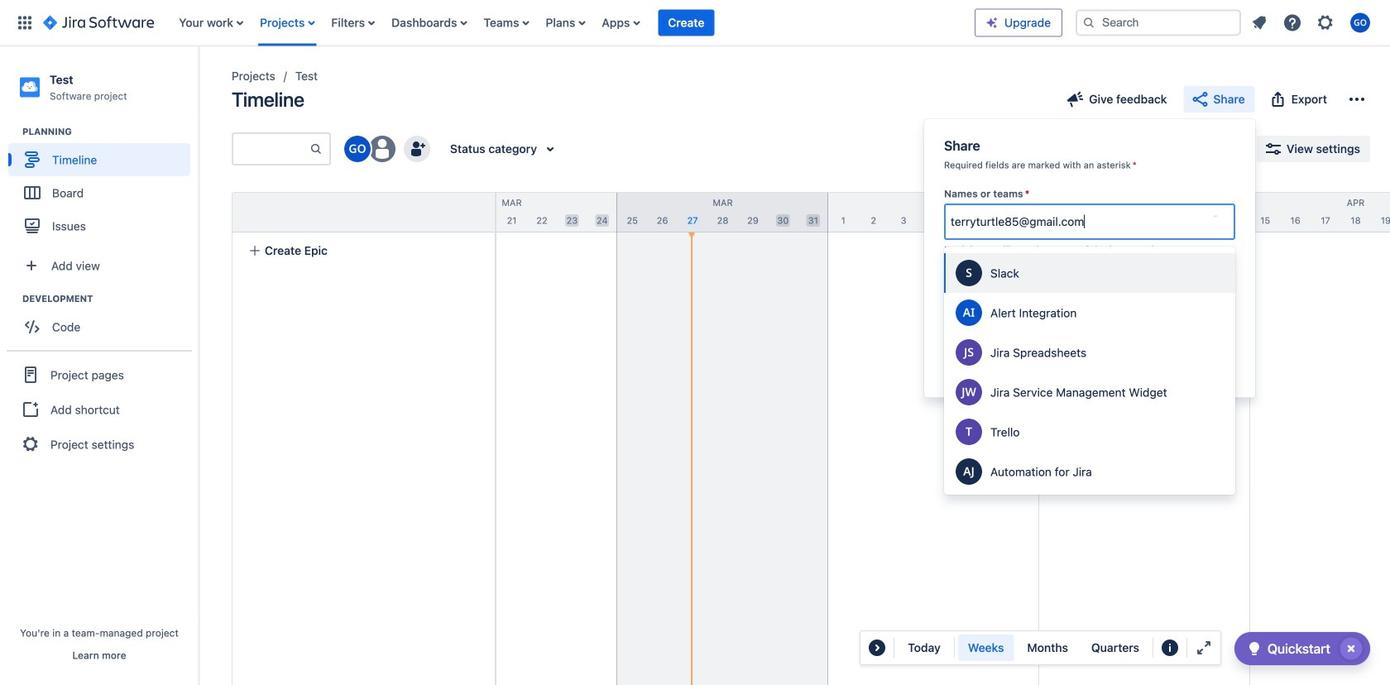 Task type: describe. For each thing, give the bounding box(es) containing it.
2 column header from the left
[[406, 193, 618, 232]]

appswitcher icon image
[[15, 13, 35, 33]]

1 horizontal spatial list
[[1245, 8, 1381, 38]]

timeline grid
[[195, 192, 1391, 685]]

dismiss quickstart image
[[1339, 636, 1365, 662]]

check image
[[1245, 639, 1265, 659]]

Search field
[[1076, 10, 1242, 36]]

row group inside the timeline grid
[[232, 192, 495, 233]]

legend image
[[1161, 638, 1180, 658]]

1 column header from the left
[[195, 193, 406, 232]]

6 column header from the left
[[1251, 193, 1391, 232]]

your profile and settings image
[[1351, 13, 1371, 33]]

heading for development image
[[22, 292, 198, 306]]

notifications image
[[1250, 13, 1270, 33]]

primary element
[[10, 0, 975, 46]]

help image
[[1283, 13, 1303, 33]]

sidebar navigation image
[[180, 66, 217, 99]]

enter full screen image
[[1194, 638, 1214, 658]]

planning image
[[2, 122, 22, 142]]



Task type: vqa. For each thing, say whether or not it's contained in the screenshot.
Search timeline text field
yes



Task type: locate. For each thing, give the bounding box(es) containing it.
row inside row group
[[233, 193, 495, 233]]

sidebar element
[[0, 46, 199, 685]]

1 heading from the top
[[22, 125, 198, 138]]

5 column header from the left
[[1040, 193, 1251, 232]]

add people image
[[407, 139, 427, 159]]

2 heading from the top
[[22, 292, 198, 306]]

list item
[[658, 0, 715, 46]]

1 vertical spatial heading
[[22, 292, 198, 306]]

heading
[[22, 125, 198, 138], [22, 292, 198, 306]]

0 horizontal spatial list
[[171, 0, 975, 46]]

None text field
[[951, 214, 1088, 230]]

banner
[[0, 0, 1391, 46]]

export icon image
[[1269, 89, 1289, 109]]

heading for planning icon
[[22, 125, 198, 138]]

Anything they should know? text field
[[945, 285, 1236, 348]]

group
[[8, 125, 198, 248], [8, 292, 198, 349], [7, 350, 192, 468], [958, 635, 1150, 661]]

row
[[233, 193, 495, 233]]

list
[[171, 0, 975, 46], [1245, 8, 1381, 38]]

None search field
[[1076, 10, 1242, 36]]

column header
[[195, 193, 406, 232], [406, 193, 618, 232], [618, 193, 829, 232], [829, 193, 1040, 232], [1040, 193, 1251, 232], [1251, 193, 1391, 232]]

settings image
[[1316, 13, 1336, 33]]

row group
[[232, 192, 495, 233]]

development image
[[2, 289, 22, 309]]

3 column header from the left
[[618, 193, 829, 232]]

search image
[[1083, 16, 1096, 29]]

jira software image
[[43, 13, 154, 33], [43, 13, 154, 33]]

4 column header from the left
[[829, 193, 1040, 232]]

0 vertical spatial heading
[[22, 125, 198, 138]]

Search timeline text field
[[233, 134, 310, 164]]



